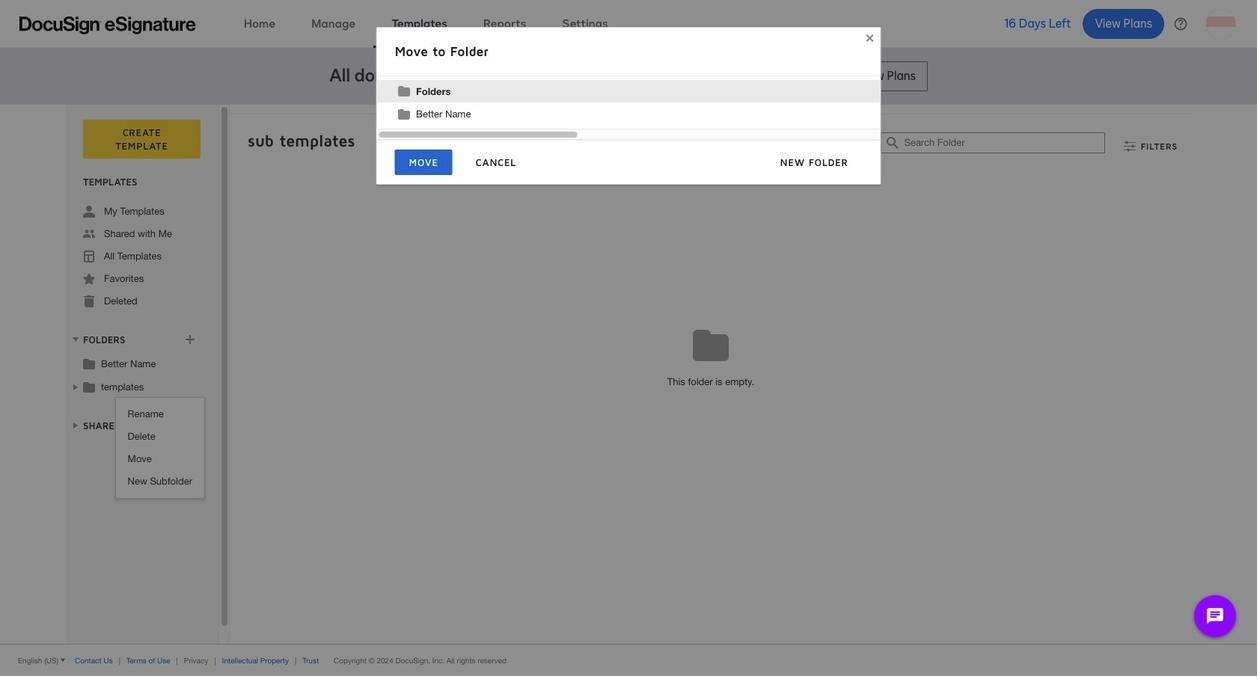 Task type: locate. For each thing, give the bounding box(es) containing it.
user image
[[83, 206, 95, 218]]

1 folder image from the top
[[83, 358, 95, 370]]

2 folder image from the top
[[83, 381, 95, 393]]

1 vertical spatial folder image
[[83, 381, 95, 393]]

0 vertical spatial folder image
[[83, 358, 95, 370]]

menu
[[116, 403, 204, 493]]

templates image
[[83, 251, 95, 263]]

star filled image
[[83, 273, 95, 285]]

docusign esignature image
[[19, 16, 196, 34]]

folder image
[[83, 358, 95, 370], [83, 381, 95, 393]]

shared image
[[83, 228, 95, 240]]



Task type: describe. For each thing, give the bounding box(es) containing it.
view folders image
[[70, 334, 82, 346]]

trash image
[[83, 296, 95, 308]]

more info region
[[0, 644, 1257, 677]]

Search Folder text field
[[904, 133, 1105, 153]]



Task type: vqa. For each thing, say whether or not it's contained in the screenshot.
the Add Hippos to favorites icon
no



